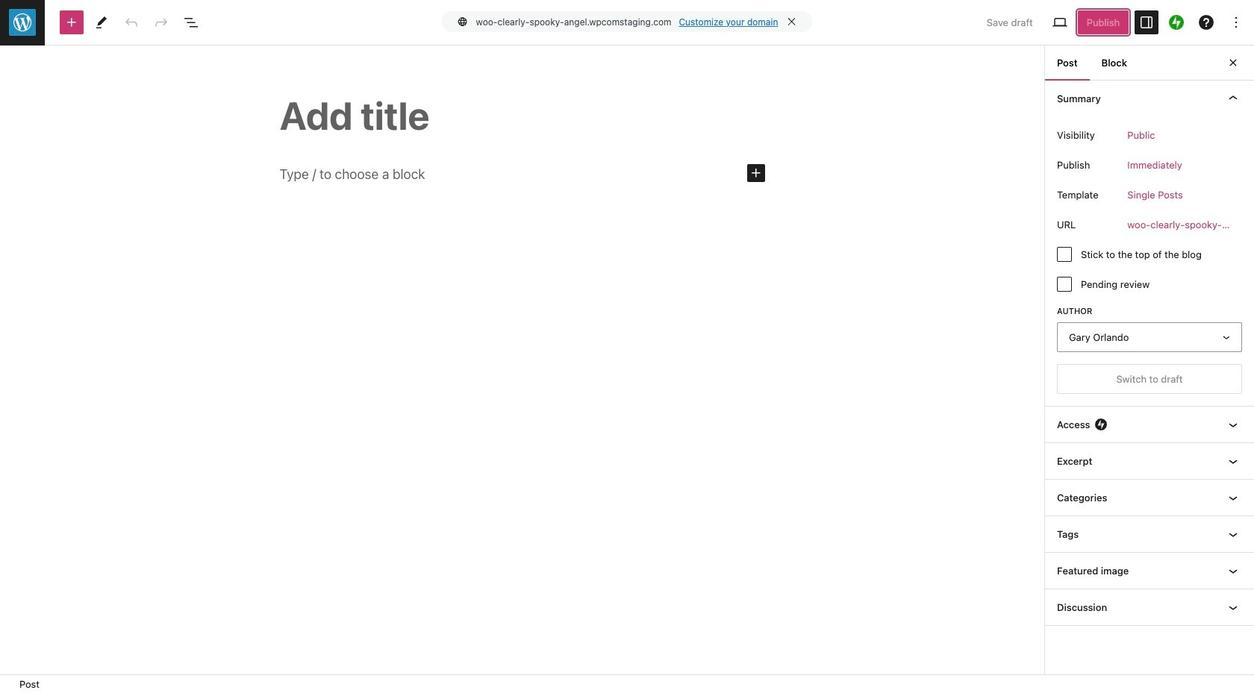 Task type: locate. For each thing, give the bounding box(es) containing it.
settings image
[[1138, 13, 1156, 31]]

redo image
[[152, 13, 170, 31]]

None checkbox
[[1057, 247, 1072, 262], [1057, 277, 1072, 292], [1057, 247, 1072, 262], [1057, 277, 1072, 292]]

tab list
[[1045, 45, 1139, 81]]

tab panel
[[1045, 80, 1254, 627]]



Task type: vqa. For each thing, say whether or not it's contained in the screenshot.
the Help Icon
yes



Task type: describe. For each thing, give the bounding box(es) containing it.
help image
[[1197, 13, 1215, 31]]

editor content region
[[0, 46, 1044, 675]]

undo image
[[122, 13, 140, 31]]

toggle block inserter image
[[63, 13, 81, 31]]

view image
[[1051, 13, 1069, 31]]

document overview image
[[182, 13, 200, 31]]

close settings image
[[1224, 54, 1242, 72]]

tools image
[[93, 13, 110, 31]]

jetpack image
[[1169, 15, 1184, 30]]

options image
[[1227, 13, 1245, 31]]



